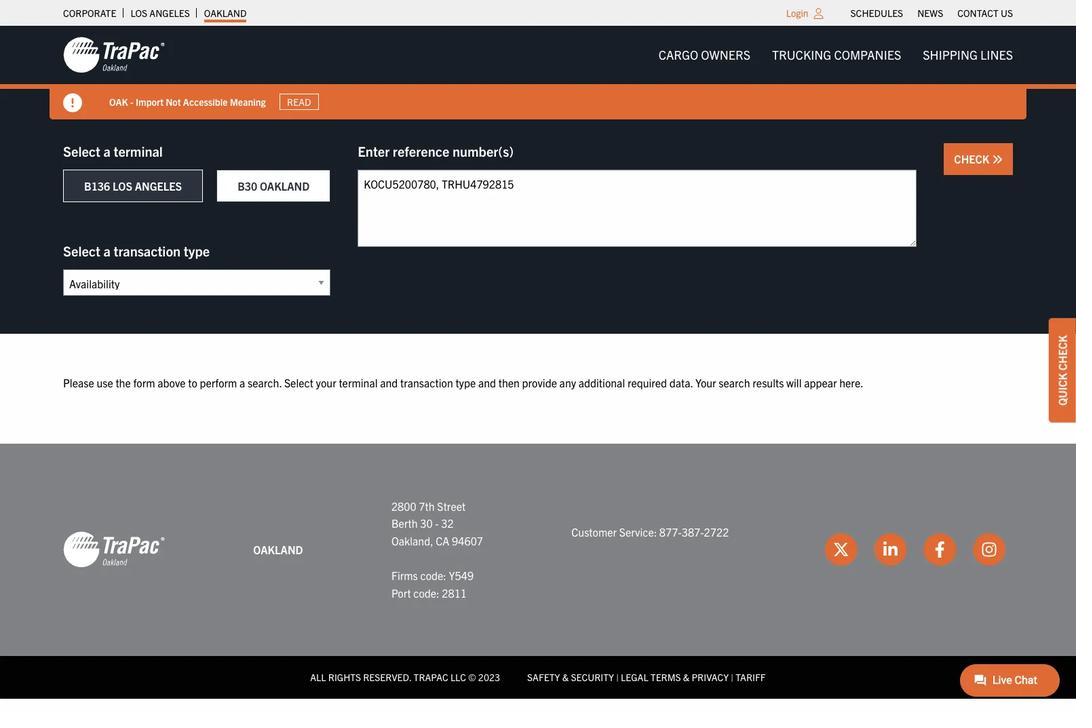Task type: vqa. For each thing, say whether or not it's contained in the screenshot.
Enter reference number(s) "text box"
yes



Task type: describe. For each thing, give the bounding box(es) containing it.
companies
[[834, 47, 901, 62]]

accessible
[[183, 95, 228, 108]]

any
[[559, 376, 576, 389]]

terms
[[651, 671, 681, 683]]

shipping lines
[[923, 47, 1013, 62]]

oak - import not accessible meaning
[[109, 95, 266, 108]]

a for transaction
[[103, 242, 111, 259]]

oakland link
[[204, 3, 247, 22]]

387-
[[682, 525, 704, 539]]

customer
[[571, 525, 617, 539]]

1 and from the left
[[380, 376, 398, 389]]

port
[[391, 586, 411, 599]]

menu bar containing schedules
[[843, 3, 1020, 22]]

Enter reference number(s) text field
[[358, 170, 917, 247]]

oakland image for "banner" containing cargo owners
[[63, 36, 165, 74]]

reference
[[393, 142, 449, 159]]

0 vertical spatial oakland
[[204, 7, 247, 19]]

b30 oakland
[[238, 179, 310, 193]]

number(s)
[[452, 142, 514, 159]]

contact us link
[[958, 3, 1013, 22]]

street
[[437, 499, 466, 513]]

check inside quick check link
[[1056, 335, 1069, 370]]

cargo owners
[[659, 47, 750, 62]]

cargo
[[659, 47, 698, 62]]

oakland,
[[391, 534, 433, 547]]

please
[[63, 376, 94, 389]]

your
[[696, 376, 716, 389]]

perform
[[200, 376, 237, 389]]

will
[[786, 376, 802, 389]]

©
[[468, 671, 476, 683]]

all rights reserved. trapac llc © 2023
[[310, 671, 500, 683]]

footer containing 2800 7th street
[[0, 443, 1076, 699]]

lines
[[980, 47, 1013, 62]]

oakland inside footer
[[253, 542, 303, 556]]

- inside 2800 7th street berth 30 - 32 oakland, ca 94607
[[435, 516, 439, 530]]

- inside "banner"
[[130, 95, 133, 108]]

trucking companies
[[772, 47, 901, 62]]

then
[[498, 376, 520, 389]]

legal terms & privacy link
[[621, 671, 729, 683]]

safety
[[527, 671, 560, 683]]

appear
[[804, 376, 837, 389]]

shipping lines link
[[912, 41, 1024, 69]]

legal
[[621, 671, 648, 683]]

0 vertical spatial type
[[184, 242, 210, 259]]

0 vertical spatial angeles
[[150, 7, 190, 19]]

tariff
[[736, 671, 766, 683]]

please use the form above to perform a search. select your terminal and transaction type and then provide any additional required data. your search results will appear here.
[[63, 376, 863, 389]]

service:
[[619, 525, 657, 539]]

2 and from the left
[[478, 376, 496, 389]]

0 horizontal spatial terminal
[[114, 142, 163, 159]]

quick check
[[1056, 335, 1069, 405]]

quick check link
[[1049, 318, 1076, 422]]

banner containing cargo owners
[[0, 26, 1076, 119]]

ca
[[436, 534, 449, 547]]

b30
[[238, 179, 257, 193]]

the
[[116, 376, 131, 389]]

1 vertical spatial los
[[113, 179, 132, 193]]

not
[[166, 95, 181, 108]]

contact us
[[958, 7, 1013, 19]]

oak
[[109, 95, 128, 108]]

oakland image for footer containing 2800 7th street
[[63, 531, 165, 569]]

berth
[[391, 516, 418, 530]]

owners
[[701, 47, 750, 62]]

trucking
[[772, 47, 831, 62]]

0 vertical spatial code:
[[420, 569, 446, 582]]

solid image
[[63, 94, 82, 113]]

2 | from the left
[[731, 671, 733, 683]]

enter
[[358, 142, 390, 159]]

above
[[158, 376, 186, 389]]

reserved.
[[363, 671, 411, 683]]

2811
[[442, 586, 467, 599]]

select a terminal
[[63, 142, 163, 159]]

trapac
[[414, 671, 448, 683]]

read link
[[279, 94, 319, 110]]

to
[[188, 376, 197, 389]]

us
[[1001, 7, 1013, 19]]

check inside check button
[[954, 152, 992, 166]]

corporate
[[63, 7, 116, 19]]



Task type: locate. For each thing, give the bounding box(es) containing it.
|
[[616, 671, 619, 683], [731, 671, 733, 683]]

schedules
[[851, 7, 903, 19]]

0 horizontal spatial check
[[954, 152, 992, 166]]

safety & security link
[[527, 671, 614, 683]]

a left search.
[[240, 376, 245, 389]]

menu bar inside "banner"
[[648, 41, 1024, 69]]

0 vertical spatial terminal
[[114, 142, 163, 159]]

terminal right the your
[[339, 376, 378, 389]]

& right safety
[[562, 671, 569, 683]]

0 vertical spatial check
[[954, 152, 992, 166]]

login
[[786, 7, 808, 19]]

0 vertical spatial oakland image
[[63, 36, 165, 74]]

0 vertical spatial a
[[103, 142, 111, 159]]

0 horizontal spatial |
[[616, 671, 619, 683]]

menu bar containing cargo owners
[[648, 41, 1024, 69]]

- right "oak"
[[130, 95, 133, 108]]

angeles down select a terminal
[[135, 179, 182, 193]]

required
[[628, 376, 667, 389]]

terminal up b136 los angeles
[[114, 142, 163, 159]]

check
[[954, 152, 992, 166], [1056, 335, 1069, 370]]

2 vertical spatial select
[[284, 376, 313, 389]]

a
[[103, 142, 111, 159], [103, 242, 111, 259], [240, 376, 245, 389]]

trucking companies link
[[761, 41, 912, 69]]

here.
[[839, 376, 863, 389]]

2 vertical spatial oakland
[[253, 542, 303, 556]]

los angeles link
[[131, 3, 190, 22]]

and
[[380, 376, 398, 389], [478, 376, 496, 389]]

0 vertical spatial select
[[63, 142, 100, 159]]

2023
[[478, 671, 500, 683]]

code:
[[420, 569, 446, 582], [413, 586, 439, 599]]

0 horizontal spatial -
[[130, 95, 133, 108]]

&
[[562, 671, 569, 683], [683, 671, 690, 683]]

news link
[[917, 3, 943, 22]]

1 vertical spatial transaction
[[400, 376, 453, 389]]

read
[[287, 96, 311, 108]]

1 horizontal spatial check
[[1056, 335, 1069, 370]]

| left tariff on the bottom right of page
[[731, 671, 733, 683]]

1 vertical spatial code:
[[413, 586, 439, 599]]

cargo owners link
[[648, 41, 761, 69]]

0 vertical spatial los
[[131, 7, 147, 19]]

solid image
[[992, 154, 1003, 165]]

code: up 2811
[[420, 569, 446, 582]]

1 vertical spatial oakland image
[[63, 531, 165, 569]]

results
[[753, 376, 784, 389]]

select for select a transaction type
[[63, 242, 100, 259]]

transaction
[[114, 242, 181, 259], [400, 376, 453, 389]]

1 horizontal spatial &
[[683, 671, 690, 683]]

select up b136
[[63, 142, 100, 159]]

meaning
[[230, 95, 266, 108]]

check button
[[944, 143, 1013, 175]]

contact
[[958, 7, 999, 19]]

select for select a terminal
[[63, 142, 100, 159]]

light image
[[814, 8, 823, 19]]

enter reference number(s)
[[358, 142, 514, 159]]

data.
[[670, 376, 693, 389]]

1 vertical spatial check
[[1056, 335, 1069, 370]]

select left the your
[[284, 376, 313, 389]]

1 & from the left
[[562, 671, 569, 683]]

2722
[[704, 525, 729, 539]]

1 horizontal spatial transaction
[[400, 376, 453, 389]]

1 vertical spatial angeles
[[135, 179, 182, 193]]

corporate link
[[63, 3, 116, 22]]

30
[[420, 516, 433, 530]]

form
[[133, 376, 155, 389]]

1 | from the left
[[616, 671, 619, 683]]

additional
[[579, 376, 625, 389]]

los right corporate
[[131, 7, 147, 19]]

0 horizontal spatial type
[[184, 242, 210, 259]]

1 horizontal spatial |
[[731, 671, 733, 683]]

select a transaction type
[[63, 242, 210, 259]]

2 & from the left
[[683, 671, 690, 683]]

1 vertical spatial terminal
[[339, 376, 378, 389]]

0 horizontal spatial transaction
[[114, 242, 181, 259]]

- right 30
[[435, 516, 439, 530]]

use
[[97, 376, 113, 389]]

1 horizontal spatial type
[[456, 376, 476, 389]]

1 oakland image from the top
[[63, 36, 165, 74]]

schedules link
[[851, 3, 903, 22]]

1 vertical spatial -
[[435, 516, 439, 530]]

shipping
[[923, 47, 978, 62]]

0 vertical spatial -
[[130, 95, 133, 108]]

oakland image inside footer
[[63, 531, 165, 569]]

tariff link
[[736, 671, 766, 683]]

code: right 'port'
[[413, 586, 439, 599]]

news
[[917, 7, 943, 19]]

1 vertical spatial a
[[103, 242, 111, 259]]

& right terms
[[683, 671, 690, 683]]

import
[[136, 95, 164, 108]]

94607
[[452, 534, 483, 547]]

1 vertical spatial menu bar
[[648, 41, 1024, 69]]

1 vertical spatial type
[[456, 376, 476, 389]]

rights
[[328, 671, 361, 683]]

7th
[[419, 499, 435, 513]]

oakland
[[204, 7, 247, 19], [260, 179, 310, 193], [253, 542, 303, 556]]

32
[[441, 516, 454, 530]]

1 vertical spatial select
[[63, 242, 100, 259]]

0 horizontal spatial and
[[380, 376, 398, 389]]

0 horizontal spatial &
[[562, 671, 569, 683]]

firms code:  y549 port code:  2811
[[391, 569, 474, 599]]

a for terminal
[[103, 142, 111, 159]]

quick
[[1056, 373, 1069, 405]]

type
[[184, 242, 210, 259], [456, 376, 476, 389]]

llc
[[450, 671, 466, 683]]

2800
[[391, 499, 416, 513]]

search.
[[248, 376, 282, 389]]

privacy
[[692, 671, 729, 683]]

security
[[571, 671, 614, 683]]

los angeles
[[131, 7, 190, 19]]

| left legal on the right bottom of page
[[616, 671, 619, 683]]

safety & security | legal terms & privacy | tariff
[[527, 671, 766, 683]]

0 vertical spatial menu bar
[[843, 3, 1020, 22]]

firms
[[391, 569, 418, 582]]

and right the your
[[380, 376, 398, 389]]

y549
[[449, 569, 474, 582]]

los right b136
[[113, 179, 132, 193]]

oakland image
[[63, 36, 165, 74], [63, 531, 165, 569]]

2 oakland image from the top
[[63, 531, 165, 569]]

select down b136
[[63, 242, 100, 259]]

los
[[131, 7, 147, 19], [113, 179, 132, 193]]

1 vertical spatial oakland
[[260, 179, 310, 193]]

provide
[[522, 376, 557, 389]]

and left then
[[478, 376, 496, 389]]

footer
[[0, 443, 1076, 699]]

1 horizontal spatial and
[[478, 376, 496, 389]]

0 vertical spatial transaction
[[114, 242, 181, 259]]

menu bar up shipping
[[843, 3, 1020, 22]]

1 horizontal spatial terminal
[[339, 376, 378, 389]]

877-
[[659, 525, 682, 539]]

banner
[[0, 26, 1076, 119]]

menu bar
[[843, 3, 1020, 22], [648, 41, 1024, 69]]

a down b136
[[103, 242, 111, 259]]

a up b136
[[103, 142, 111, 159]]

b136 los angeles
[[84, 179, 182, 193]]

2800 7th street berth 30 - 32 oakland, ca 94607
[[391, 499, 483, 547]]

1 horizontal spatial -
[[435, 516, 439, 530]]

2 vertical spatial a
[[240, 376, 245, 389]]

customer service: 877-387-2722
[[571, 525, 729, 539]]

oakland image inside "banner"
[[63, 36, 165, 74]]

all
[[310, 671, 326, 683]]

b136
[[84, 179, 110, 193]]

search
[[719, 376, 750, 389]]

angeles
[[150, 7, 190, 19], [135, 179, 182, 193]]

angeles left oakland link
[[150, 7, 190, 19]]

your
[[316, 376, 336, 389]]

menu bar down light icon
[[648, 41, 1024, 69]]



